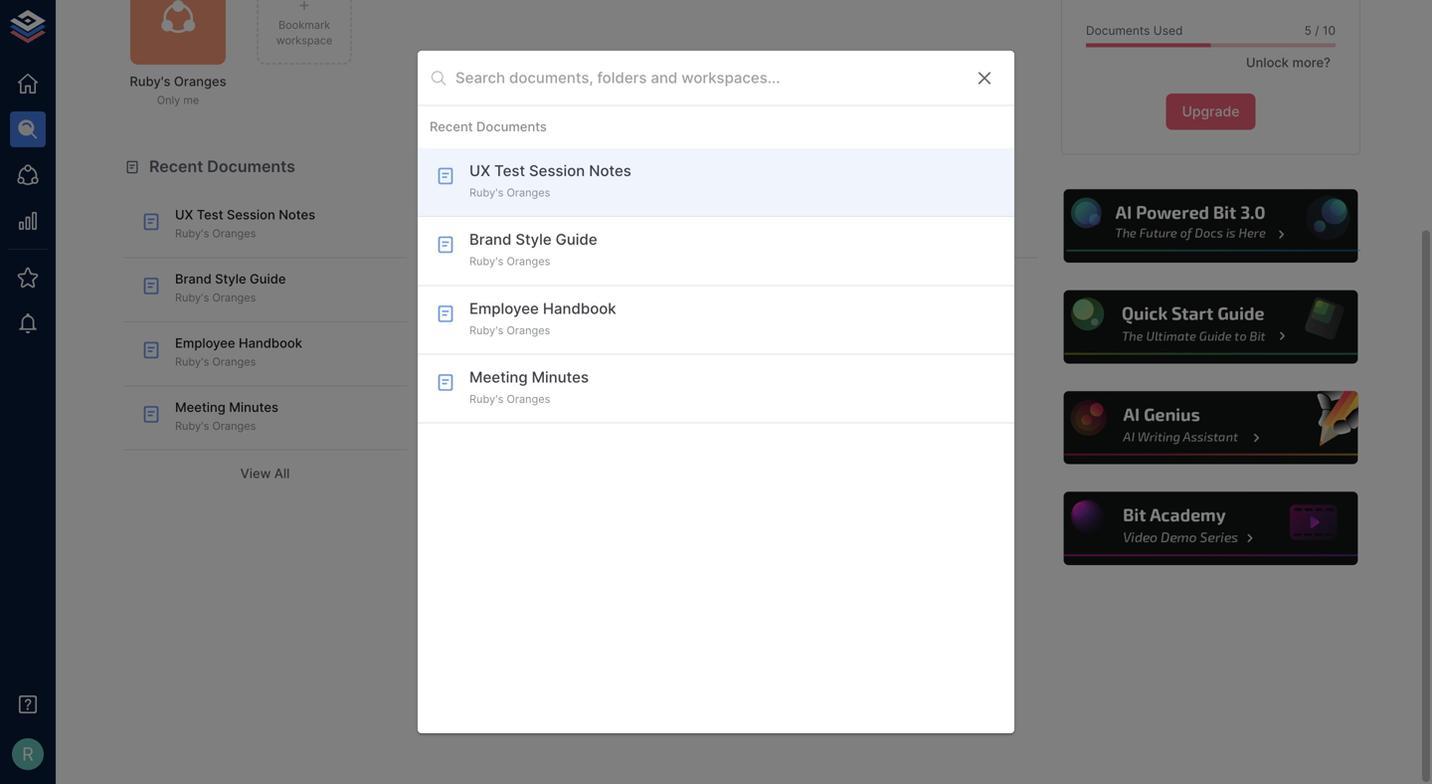 Task type: describe. For each thing, give the bounding box(es) containing it.
1 horizontal spatial brand
[[470, 230, 512, 248]]

3 anderson from the top
[[515, 390, 571, 404]]

1 vertical spatial recent documents
[[149, 157, 295, 176]]

1 04:39 pm from the top
[[483, 310, 533, 323]]

1 pm from the top
[[516, 245, 533, 258]]

Search documents, folders and workspaces... text field
[[456, 63, 959, 93]]

view all for view all button to the right
[[871, 274, 921, 289]]

1 horizontal spatial guide
[[556, 230, 598, 248]]

1 help image from the top
[[1062, 187, 1361, 266]]

ruby's inside ruby's oranges only me
[[130, 74, 171, 89]]

0 horizontal spatial brand style guide ruby's oranges
[[175, 271, 286, 304]]

more?
[[1293, 55, 1331, 70]]

r
[[22, 743, 34, 765]]

partnership marketing plan for 04:39 pm
[[483, 325, 686, 356]]

unlock more?
[[1247, 55, 1331, 70]]

1 vertical spatial handbook
[[239, 335, 302, 351]]

session inside dialog
[[529, 161, 585, 179]]

0 horizontal spatial session
[[227, 207, 275, 222]]

0 horizontal spatial guide
[[250, 271, 286, 286]]

1 vertical spatial recent
[[149, 157, 203, 176]]

r button
[[6, 732, 50, 776]]

bookmark
[[279, 19, 330, 31]]

2 help image from the top
[[1062, 288, 1361, 367]]

view for view all button to the bottom
[[240, 466, 271, 481]]

2 ruby from the top
[[483, 325, 512, 339]]

notes inside dialog
[[589, 161, 632, 179]]

/
[[1316, 24, 1320, 38]]

2 anderson from the top
[[515, 325, 571, 339]]

workspace activities
[[465, 157, 628, 176]]

upgrade
[[1183, 103, 1240, 120]]

1 anderson from the top
[[515, 260, 571, 275]]

5
[[1305, 24, 1312, 38]]

view all for view all button to the bottom
[[240, 466, 290, 481]]

0 horizontal spatial brand
[[175, 271, 212, 286]]

0 vertical spatial recent
[[430, 119, 473, 134]]

documents used
[[1087, 24, 1184, 38]]

1 04:39 from the top
[[483, 310, 513, 323]]

0 horizontal spatial documents
[[207, 157, 295, 176]]

bookmark workspace button
[[257, 0, 352, 65]]

0 horizontal spatial employee handbook ruby's oranges
[[175, 335, 302, 368]]

1 horizontal spatial ux
[[470, 161, 491, 179]]

recent documents inside dialog
[[430, 119, 547, 134]]

brand style guide ruby's oranges inside dialog
[[470, 230, 598, 268]]

2 horizontal spatial session
[[858, 207, 906, 222]]

1 horizontal spatial test
[[495, 161, 525, 179]]

4 help image from the top
[[1062, 489, 1361, 568]]

3 ruby anderson from the top
[[483, 390, 571, 404]]

handbook inside dialog
[[543, 299, 617, 317]]

1 vertical spatial style
[[215, 271, 246, 286]]

ux test session notes link
[[754, 194, 1038, 258]]

oranges inside ruby's oranges only me
[[174, 74, 227, 89]]

0 horizontal spatial notes
[[279, 207, 316, 222]]

2 04:39 from the top
[[483, 374, 513, 387]]

partnership for 04:40 pm
[[621, 260, 686, 275]]

only
[[157, 94, 180, 107]]

2 horizontal spatial test
[[828, 207, 854, 222]]

10
[[1323, 24, 1336, 38]]

ruby's oranges only me
[[130, 74, 227, 107]]

3 ruby from the top
[[483, 390, 512, 404]]

partnership for 04:39 pm
[[621, 325, 686, 339]]

meeting inside dialog
[[470, 368, 528, 386]]

minutes inside dialog
[[532, 368, 589, 386]]

style inside dialog
[[516, 230, 552, 248]]

1 ruby anderson from the top
[[483, 260, 571, 275]]

1 vertical spatial meeting
[[175, 399, 226, 415]]

2 horizontal spatial ux
[[806, 207, 824, 222]]



Task type: locate. For each thing, give the bounding box(es) containing it.
employee inside dialog
[[470, 299, 539, 317]]

document for 04:39 pm
[[570, 342, 627, 356]]

oranges
[[174, 74, 227, 89], [507, 186, 551, 199], [212, 227, 256, 240], [507, 255, 551, 268], [212, 291, 256, 304], [507, 324, 551, 337], [212, 355, 256, 368], [507, 393, 551, 405], [212, 419, 256, 432]]

1 vertical spatial all
[[274, 466, 290, 481]]

1 vertical spatial anderson
[[515, 325, 571, 339]]

marketing for 04:40
[[483, 277, 539, 291]]

0 vertical spatial brand
[[470, 230, 512, 248]]

marketing
[[483, 277, 539, 291], [483, 342, 539, 356]]

ruby
[[483, 260, 512, 275], [483, 325, 512, 339], [483, 390, 512, 404]]

1 horizontal spatial view
[[871, 274, 902, 289]]

employee
[[470, 299, 539, 317], [175, 335, 235, 351]]

dialog
[[418, 51, 1015, 733]]

0 vertical spatial all
[[905, 274, 921, 289]]

1 vertical spatial pm
[[516, 310, 533, 323]]

0 vertical spatial anderson
[[515, 260, 571, 275]]

1 horizontal spatial documents
[[477, 119, 547, 134]]

plan for 04:40 pm
[[542, 277, 567, 291]]

04:39 pm
[[483, 310, 533, 323], [483, 374, 533, 387]]

1 horizontal spatial employee handbook ruby's oranges
[[470, 299, 617, 337]]

3 help image from the top
[[1062, 388, 1361, 467]]

partnership
[[621, 260, 686, 275], [621, 325, 686, 339]]

documents inside dialog
[[477, 119, 547, 134]]

0 vertical spatial recent documents
[[430, 119, 547, 134]]

1 horizontal spatial meeting minutes ruby's oranges
[[470, 368, 589, 405]]

document . for 04:40 pm
[[567, 277, 630, 291]]

0 vertical spatial view all button
[[754, 266, 1038, 297]]

2 vertical spatial documents
[[207, 157, 295, 176]]

2 plan from the top
[[542, 342, 567, 356]]

0 vertical spatial pm
[[516, 245, 533, 258]]

2 04:39 pm from the top
[[483, 374, 533, 387]]

1 vertical spatial document .
[[567, 342, 630, 356]]

1 horizontal spatial recent documents
[[430, 119, 547, 134]]

0 horizontal spatial handbook
[[239, 335, 302, 351]]

0 horizontal spatial all
[[274, 466, 290, 481]]

1 vertical spatial brand
[[175, 271, 212, 286]]

brand
[[470, 230, 512, 248], [175, 271, 212, 286]]

employee handbook ruby's oranges inside dialog
[[470, 299, 617, 337]]

0 vertical spatial handbook
[[543, 299, 617, 317]]

0 vertical spatial meeting
[[470, 368, 528, 386]]

1 horizontal spatial brand style guide ruby's oranges
[[470, 230, 598, 268]]

recent down only
[[149, 157, 203, 176]]

1 vertical spatial partnership
[[621, 325, 686, 339]]

recent documents up workspace
[[430, 119, 547, 134]]

04:40 pm
[[483, 245, 533, 258]]

1 horizontal spatial handbook
[[543, 299, 617, 317]]

2 vertical spatial ruby
[[483, 390, 512, 404]]

0 vertical spatial 04:39 pm
[[483, 310, 533, 323]]

activities
[[555, 157, 628, 176]]

1 plan from the top
[[542, 277, 567, 291]]

0 vertical spatial guide
[[556, 230, 598, 248]]

ux test session notes ruby's oranges inside dialog
[[470, 161, 632, 199]]

0 vertical spatial minutes
[[532, 368, 589, 386]]

marketing for 04:39
[[483, 342, 539, 356]]

help image
[[1062, 187, 1361, 266], [1062, 288, 1361, 367], [1062, 388, 1361, 467], [1062, 489, 1361, 568]]

0 vertical spatial marketing
[[483, 277, 539, 291]]

document . for 04:39 pm
[[567, 342, 630, 356]]

2 partnership marketing plan from the top
[[483, 325, 686, 356]]

recent up workspace
[[430, 119, 473, 134]]

1 vertical spatial ruby
[[483, 325, 512, 339]]

used
[[1154, 24, 1184, 38]]

ruby's
[[130, 74, 171, 89], [470, 186, 504, 199], [175, 227, 209, 240], [470, 255, 504, 268], [175, 291, 209, 304], [470, 324, 504, 337], [175, 355, 209, 368], [470, 393, 504, 405], [175, 419, 209, 432]]

unlock more? button
[[1236, 47, 1336, 78]]

0 horizontal spatial view all
[[240, 466, 290, 481]]

0 vertical spatial style
[[516, 230, 552, 248]]

0 horizontal spatial minutes
[[229, 399, 279, 415]]

0 vertical spatial partnership marketing plan
[[483, 260, 686, 291]]

anderson
[[515, 260, 571, 275], [515, 325, 571, 339], [515, 390, 571, 404]]

recent documents down me
[[149, 157, 295, 176]]

0 vertical spatial ruby
[[483, 260, 512, 275]]

0 vertical spatial 04:39
[[483, 310, 513, 323]]

1 vertical spatial plan
[[542, 342, 567, 356]]

2 marketing from the top
[[483, 342, 539, 356]]

ruby anderson
[[483, 260, 571, 275], [483, 325, 571, 339], [483, 390, 571, 404]]

2 horizontal spatial notes
[[910, 207, 946, 222]]

0 vertical spatial documents
[[1087, 24, 1151, 38]]

document
[[570, 277, 627, 291], [570, 342, 627, 356]]

1 vertical spatial ux test session notes ruby's oranges
[[175, 207, 316, 240]]

1 vertical spatial guide
[[250, 271, 286, 286]]

all for view all button to the right
[[905, 274, 921, 289]]

2 document . from the top
[[567, 342, 630, 356]]

1 horizontal spatial session
[[529, 161, 585, 179]]

view all
[[871, 274, 921, 289], [240, 466, 290, 481]]

0 vertical spatial document .
[[567, 277, 630, 291]]

all
[[905, 274, 921, 289], [274, 466, 290, 481]]

3 pm from the top
[[516, 374, 533, 387]]

all for view all button to the bottom
[[274, 466, 290, 481]]

1 vertical spatial ruby anderson
[[483, 325, 571, 339]]

view
[[871, 274, 902, 289], [240, 466, 271, 481]]

0 horizontal spatial view
[[240, 466, 271, 481]]

2 horizontal spatial documents
[[1087, 24, 1151, 38]]

0 horizontal spatial ux
[[175, 207, 193, 222]]

1 document from the top
[[570, 277, 627, 291]]

1 horizontal spatial minutes
[[532, 368, 589, 386]]

2 ruby anderson from the top
[[483, 325, 571, 339]]

recent documents
[[430, 119, 547, 134], [149, 157, 295, 176]]

test
[[495, 161, 525, 179], [197, 207, 223, 222], [828, 207, 854, 222]]

2 . from the top
[[627, 342, 630, 356]]

. for 04:39 pm
[[627, 342, 630, 356]]

view all button
[[754, 266, 1038, 297], [123, 458, 407, 489]]

pm
[[516, 245, 533, 258], [516, 310, 533, 323], [516, 374, 533, 387]]

0 horizontal spatial recent
[[149, 157, 203, 176]]

meeting
[[470, 368, 528, 386], [175, 399, 226, 415]]

1 horizontal spatial meeting
[[470, 368, 528, 386]]

1 document . from the top
[[567, 277, 630, 291]]

1 marketing from the top
[[483, 277, 539, 291]]

2 vertical spatial pm
[[516, 374, 533, 387]]

1 vertical spatial .
[[627, 342, 630, 356]]

0 vertical spatial plan
[[542, 277, 567, 291]]

document .
[[567, 277, 630, 291], [567, 342, 630, 356]]

brand style guide ruby's oranges
[[470, 230, 598, 268], [175, 271, 286, 304]]

0 vertical spatial .
[[627, 277, 630, 291]]

04:40
[[483, 245, 513, 258]]

0 horizontal spatial test
[[197, 207, 223, 222]]

2 vertical spatial ruby anderson
[[483, 390, 571, 404]]

me
[[183, 94, 199, 107]]

0 horizontal spatial meeting
[[175, 399, 226, 415]]

1 . from the top
[[627, 277, 630, 291]]

0 horizontal spatial ux test session notes ruby's oranges
[[175, 207, 316, 240]]

plan
[[542, 277, 567, 291], [542, 342, 567, 356]]

1 vertical spatial 04:39
[[483, 374, 513, 387]]

recent
[[430, 119, 473, 134], [149, 157, 203, 176]]

1 horizontal spatial notes
[[589, 161, 632, 179]]

04:39
[[483, 310, 513, 323], [483, 374, 513, 387]]

0 horizontal spatial employee
[[175, 335, 235, 351]]

0 vertical spatial ux test session notes ruby's oranges
[[470, 161, 632, 199]]

1 vertical spatial employee
[[175, 335, 235, 351]]

. for 04:40 pm
[[627, 277, 630, 291]]

handbook
[[543, 299, 617, 317], [239, 335, 302, 351]]

session
[[529, 161, 585, 179], [227, 207, 275, 222], [858, 207, 906, 222]]

bookmark workspace
[[276, 19, 333, 47]]

style
[[516, 230, 552, 248], [215, 271, 246, 286]]

1 horizontal spatial ux test session notes ruby's oranges
[[470, 161, 632, 199]]

unlock
[[1247, 55, 1290, 70]]

workspace
[[465, 157, 551, 176]]

1 vertical spatial minutes
[[229, 399, 279, 415]]

minutes
[[532, 368, 589, 386], [229, 399, 279, 415]]

1 horizontal spatial employee
[[470, 299, 539, 317]]

ux
[[470, 161, 491, 179], [175, 207, 193, 222], [806, 207, 824, 222]]

1 horizontal spatial view all button
[[754, 266, 1038, 297]]

dialog containing ux test session notes
[[418, 51, 1015, 733]]

view for view all button to the right
[[871, 274, 902, 289]]

ux test session notes ruby's oranges
[[470, 161, 632, 199], [175, 207, 316, 240]]

0 horizontal spatial view all button
[[123, 458, 407, 489]]

0 vertical spatial view
[[871, 274, 902, 289]]

0 horizontal spatial meeting minutes ruby's oranges
[[175, 399, 279, 432]]

1 vertical spatial documents
[[477, 119, 547, 134]]

0 vertical spatial partnership
[[621, 260, 686, 275]]

0 vertical spatial ruby anderson
[[483, 260, 571, 275]]

0 vertical spatial document
[[570, 277, 627, 291]]

1 partnership marketing plan from the top
[[483, 260, 686, 291]]

1 vertical spatial view
[[240, 466, 271, 481]]

today
[[451, 203, 488, 218]]

partnership marketing plan for 04:40 pm
[[483, 260, 686, 291]]

ux test session notes
[[806, 207, 946, 222]]

0 horizontal spatial recent documents
[[149, 157, 295, 176]]

2 vertical spatial anderson
[[515, 390, 571, 404]]

1 vertical spatial marketing
[[483, 342, 539, 356]]

1 vertical spatial view all
[[240, 466, 290, 481]]

plan for 04:39 pm
[[542, 342, 567, 356]]

documents
[[1087, 24, 1151, 38], [477, 119, 547, 134], [207, 157, 295, 176]]

employee handbook ruby's oranges
[[470, 299, 617, 337], [175, 335, 302, 368]]

notes
[[589, 161, 632, 179], [279, 207, 316, 222], [910, 207, 946, 222]]

1 vertical spatial view all button
[[123, 458, 407, 489]]

guide
[[556, 230, 598, 248], [250, 271, 286, 286]]

5 / 10
[[1305, 24, 1336, 38]]

workspace
[[276, 34, 333, 47]]

partnership marketing plan
[[483, 260, 686, 291], [483, 325, 686, 356]]

.
[[627, 277, 630, 291], [627, 342, 630, 356]]

meeting minutes ruby's oranges
[[470, 368, 589, 405], [175, 399, 279, 432]]

1 ruby from the top
[[483, 260, 512, 275]]

2 document from the top
[[570, 342, 627, 356]]

1 horizontal spatial view all
[[871, 274, 921, 289]]

document for 04:40 pm
[[570, 277, 627, 291]]

1 horizontal spatial all
[[905, 274, 921, 289]]

2 pm from the top
[[516, 310, 533, 323]]

1 vertical spatial brand style guide ruby's oranges
[[175, 271, 286, 304]]

1 vertical spatial document
[[570, 342, 627, 356]]

1 vertical spatial partnership marketing plan
[[483, 325, 686, 356]]

0 vertical spatial view all
[[871, 274, 921, 289]]

upgrade button
[[1167, 94, 1256, 130]]



Task type: vqa. For each thing, say whether or not it's contained in the screenshot.
Brand
yes



